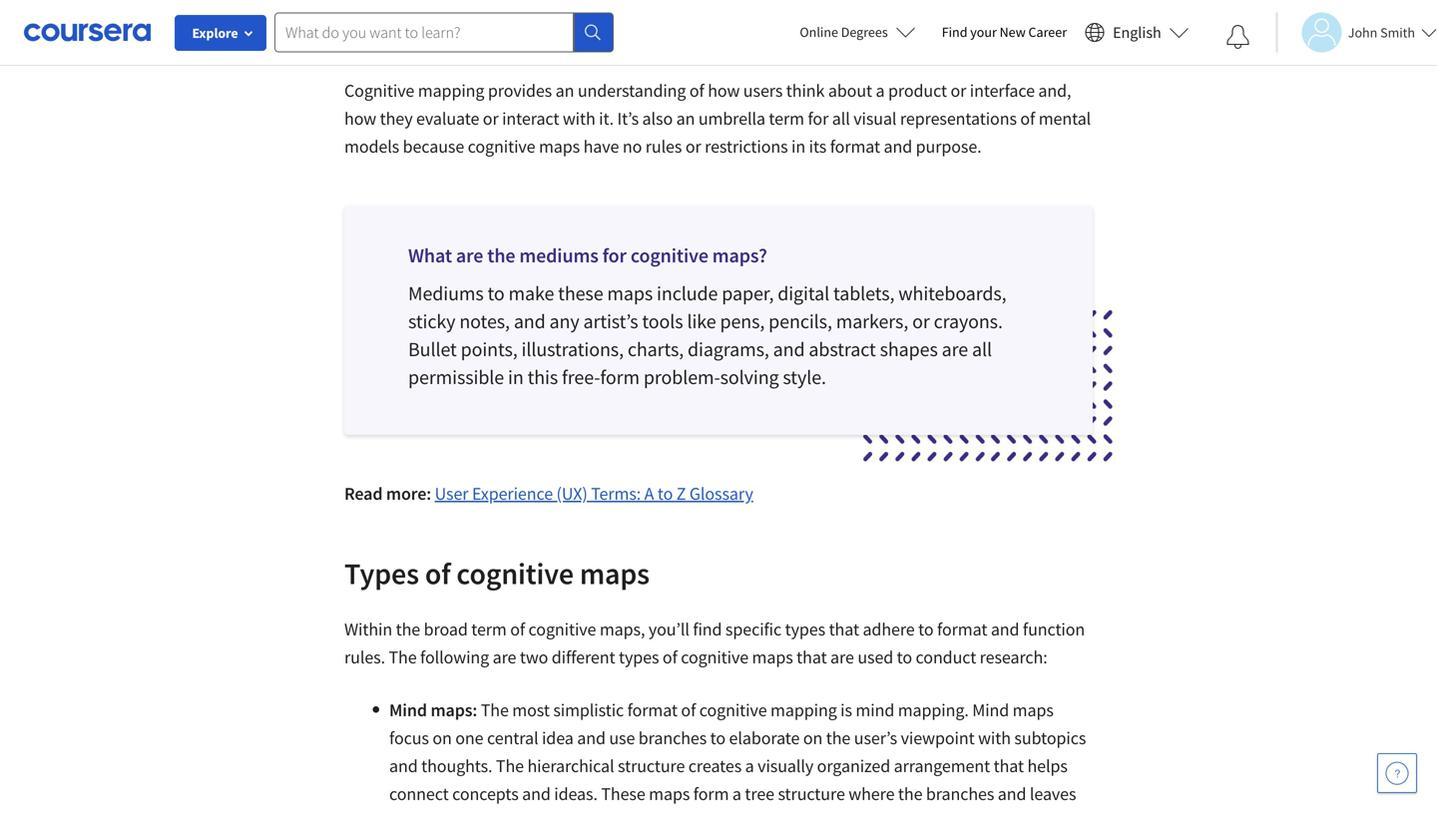 Task type: describe. For each thing, give the bounding box(es) containing it.
interact
[[502, 107, 560, 130]]

cognitive down experience
[[457, 555, 574, 593]]

are right what
[[456, 243, 484, 268]]

rules
[[646, 135, 682, 158]]

these
[[601, 783, 646, 806]]

what
[[408, 243, 452, 268]]

mental
[[1039, 107, 1092, 130]]

umbrella
[[699, 107, 766, 130]]

maps up maps,
[[580, 555, 650, 593]]

diagrams,
[[688, 337, 770, 362]]

it's
[[618, 107, 639, 130]]

understanding
[[578, 79, 686, 102]]

find your new career link
[[932, 20, 1078, 45]]

creates
[[689, 755, 742, 778]]

solving
[[721, 365, 779, 390]]

simplistic
[[554, 700, 624, 722]]

help center image
[[1386, 762, 1410, 786]]

maps inside the within the broad term of cognitive maps, you'll find specific types that adhere to format and function rules. the following are two different types of cognitive maps that are used to conduct research:
[[752, 647, 794, 669]]

maps inside cognitive mapping provides an understanding of how users think about a product or interface and, how they evaluate or interact with it. it's also an umbrella term for all visual representations of mental models because cognitive maps have no rules or restrictions in its format and purpose.
[[539, 135, 580, 158]]

this
[[528, 365, 558, 390]]

focus
[[389, 727, 429, 750]]

the inside the within the broad term of cognitive maps, you'll find specific types that adhere to format and function rules. the following are two different types of cognitive maps that are used to conduct research:
[[389, 647, 417, 669]]

central
[[487, 727, 539, 750]]

idea
[[542, 727, 574, 750]]

problem-
[[644, 365, 721, 390]]

z
[[677, 483, 686, 505]]

your
[[971, 23, 997, 41]]

digital
[[778, 281, 830, 306]]

find
[[693, 619, 722, 641]]

1 horizontal spatial how
[[708, 79, 740, 102]]

restrictions
[[705, 135, 788, 158]]

1 mind from the left
[[389, 700, 427, 722]]

and down 'focus'
[[389, 755, 418, 778]]

crayons.
[[934, 309, 1003, 334]]

all inside mediums to make these maps include paper, digital tablets, whiteboards, sticky notes, and any artist's tools like pens, pencils, markers, or crayons. bullet points, illustrations, charts, diagrams, and abstract shapes are all permissible in this free-form problem-solving style.
[[973, 337, 993, 362]]

have
[[584, 135, 619, 158]]

ideas.
[[554, 783, 598, 806]]

following
[[420, 647, 489, 669]]

organized
[[818, 755, 891, 778]]

and down the pencils,
[[774, 337, 805, 362]]

1 horizontal spatial a
[[746, 755, 755, 778]]

explore
[[192, 24, 238, 42]]

maps inside mediums to make these maps include paper, digital tablets, whiteboards, sticky notes, and any artist's tools like pens, pencils, markers, or crayons. bullet points, illustrations, charts, diagrams, and abstract shapes are all permissible in this free-form problem-solving style.
[[608, 281, 653, 306]]

they
[[380, 107, 413, 130]]

pencils,
[[769, 309, 833, 334]]

explore button
[[175, 15, 267, 51]]

the left root
[[512, 811, 537, 814]]

cognitive mapping provides an understanding of how users think about a product or interface and, how they evaluate or interact with it. it's also an umbrella term for all visual representations of mental models because cognitive maps have no rules or restrictions in its format and purpose.
[[345, 79, 1092, 158]]

function
[[1023, 619, 1086, 641]]

form inside "the most simplistic format of cognitive mapping is mind mapping. mind maps focus on one central idea and use branches to elaborate on the user's viewpoint with subtopics and thoughts. the hierarchical structure creates a visually organized arrangement that helps connect concepts and ideas. these maps form a tree structure where the branches and leaves must connect to the root concept."
[[694, 783, 729, 806]]

tree
[[745, 783, 775, 806]]

no
[[623, 135, 642, 158]]

tools
[[643, 309, 684, 334]]

cognitive
[[345, 79, 415, 102]]

hierarchical
[[528, 755, 615, 778]]

format inside the within the broad term of cognitive maps, you'll find specific types that adhere to format and function rules. the following are two different types of cognitive maps that are used to conduct research:
[[938, 619, 988, 641]]

cognitive up different
[[529, 619, 597, 641]]

0 horizontal spatial a
[[733, 783, 742, 806]]

a inside cognitive mapping provides an understanding of how users think about a product or interface and, how they evaluate or interact with it. it's also an umbrella term for all visual representations of mental models because cognitive maps have no rules or restrictions in its format and purpose.
[[876, 79, 885, 102]]

(ux)
[[557, 483, 588, 505]]

pens,
[[720, 309, 765, 334]]

cognitive up include
[[631, 243, 709, 268]]

mapping inside cognitive mapping provides an understanding of how users think about a product or interface and, how they evaluate or interact with it. it's also an umbrella term for all visual representations of mental models because cognitive maps have no rules or restrictions in its format and purpose.
[[418, 79, 485, 102]]

must
[[389, 811, 427, 814]]

1 vertical spatial for
[[603, 243, 627, 268]]

find
[[942, 23, 968, 41]]

these
[[558, 281, 604, 306]]

to right used
[[897, 647, 913, 669]]

john smith button
[[1277, 12, 1438, 52]]

1 vertical spatial connect
[[430, 811, 490, 814]]

visually
[[758, 755, 814, 778]]

1 horizontal spatial that
[[829, 619, 860, 641]]

1 vertical spatial structure
[[778, 783, 846, 806]]

what are the mediums for cognitive maps?
[[408, 243, 772, 268]]

and inside cognitive mapping provides an understanding of how users think about a product or interface and, how they evaluate or interact with it. it's also an umbrella term for all visual representations of mental models because cognitive maps have no rules or restrictions in its format and purpose.
[[884, 135, 913, 158]]

markers,
[[837, 309, 909, 334]]

make
[[509, 281, 554, 306]]

like
[[687, 309, 717, 334]]

to up creates
[[711, 727, 726, 750]]

0 vertical spatial branches
[[639, 727, 707, 750]]

mind maps:
[[389, 700, 478, 722]]

most
[[513, 700, 550, 722]]

viewpoint
[[901, 727, 975, 750]]

smith
[[1381, 23, 1416, 41]]

online
[[800, 23, 839, 41]]

john
[[1349, 23, 1378, 41]]

user experience (ux) terms: a to z glossary link
[[435, 483, 754, 505]]

also
[[643, 107, 673, 130]]

arrangement
[[894, 755, 991, 778]]

or inside mediums to make these maps include paper, digital tablets, whiteboards, sticky notes, and any artist's tools like pens, pencils, markers, or crayons. bullet points, illustrations, charts, diagrams, and abstract shapes are all permissible in this free-form problem-solving style.
[[913, 309, 930, 334]]

the inside the within the broad term of cognitive maps, you'll find specific types that adhere to format and function rules. the following are two different types of cognitive maps that are used to conduct research:
[[396, 619, 421, 641]]

representations
[[901, 107, 1017, 130]]

and,
[[1039, 79, 1072, 102]]

to inside mediums to make these maps include paper, digital tablets, whiteboards, sticky notes, and any artist's tools like pens, pencils, markers, or crayons. bullet points, illustrations, charts, diagrams, and abstract shapes are all permissible in this free-form problem-solving style.
[[488, 281, 505, 306]]

all inside cognitive mapping provides an understanding of how users think about a product or interface and, how they evaluate or interact with it. it's also an umbrella term for all visual representations of mental models because cognitive maps have no rules or restrictions in its format and purpose.
[[833, 107, 850, 130]]

degrees
[[842, 23, 888, 41]]

different
[[552, 647, 616, 669]]

the down is
[[827, 727, 851, 750]]

paper,
[[722, 281, 774, 306]]

coursera image
[[24, 16, 151, 48]]

in inside mediums to make these maps include paper, digital tablets, whiteboards, sticky notes, and any artist's tools like pens, pencils, markers, or crayons. bullet points, illustrations, charts, diagrams, and abstract shapes are all permissible in this free-form problem-solving style.
[[508, 365, 524, 390]]

are left used
[[831, 647, 855, 669]]

read more: user experience (ux) terms: a to z glossary
[[345, 483, 754, 505]]

1 vertical spatial types
[[619, 647, 659, 669]]

with inside "the most simplistic format of cognitive mapping is mind mapping. mind maps focus on one central idea and use branches to elaborate on the user's viewpoint with subtopics and thoughts. the hierarchical structure creates a visually organized arrangement that helps connect concepts and ideas. these maps form a tree structure where the branches and leaves must connect to the root concept."
[[979, 727, 1012, 750]]

conduct
[[916, 647, 977, 669]]

a
[[645, 483, 654, 505]]

because
[[403, 135, 465, 158]]

user
[[435, 483, 469, 505]]

mapping.
[[898, 700, 969, 722]]

maps,
[[600, 619, 645, 641]]



Task type: vqa. For each thing, say whether or not it's contained in the screenshot.
the right ALL
yes



Task type: locate. For each thing, give the bounding box(es) containing it.
one
[[456, 727, 484, 750]]

2 vertical spatial the
[[496, 755, 524, 778]]

how
[[708, 79, 740, 102], [345, 107, 377, 130]]

1 horizontal spatial term
[[769, 107, 805, 130]]

0 vertical spatial structure
[[618, 755, 685, 778]]

that left the helps
[[994, 755, 1025, 778]]

format down the visual at the right top of page
[[831, 135, 881, 158]]

mapping inside "the most simplistic format of cognitive mapping is mind mapping. mind maps focus on one central idea and use branches to elaborate on the user's viewpoint with subtopics and thoughts. the hierarchical structure creates a visually organized arrangement that helps connect concepts and ideas. these maps form a tree structure where the branches and leaves must connect to the root concept."
[[771, 700, 837, 722]]

on up visually
[[804, 727, 823, 750]]

format inside cognitive mapping provides an understanding of how users think about a product or interface and, how they evaluate or interact with it. it's also an umbrella term for all visual representations of mental models because cognitive maps have no rules or restrictions in its format and purpose.
[[831, 135, 881, 158]]

any
[[550, 309, 580, 334]]

leaves
[[1030, 783, 1077, 806]]

term inside cognitive mapping provides an understanding of how users think about a product or interface and, how they evaluate or interact with it. it's also an umbrella term for all visual representations of mental models because cognitive maps have no rules or restrictions in its format and purpose.
[[769, 107, 805, 130]]

and down simplistic on the bottom of the page
[[577, 727, 606, 750]]

artist's
[[584, 309, 639, 334]]

that left used
[[797, 647, 827, 669]]

types
[[345, 555, 419, 593]]

mind right mapping.
[[973, 700, 1010, 722]]

two
[[520, 647, 548, 669]]

connect up the must
[[389, 783, 449, 806]]

the left broad
[[396, 619, 421, 641]]

of left mental
[[1021, 107, 1036, 130]]

all down about
[[833, 107, 850, 130]]

maps down specific
[[752, 647, 794, 669]]

of inside "the most simplistic format of cognitive mapping is mind mapping. mind maps focus on one central idea and use branches to elaborate on the user's viewpoint with subtopics and thoughts. the hierarchical structure creates a visually organized arrangement that helps connect concepts and ideas. these maps form a tree structure where the branches and leaves must connect to the root concept."
[[681, 700, 696, 722]]

mind inside "the most simplistic format of cognitive mapping is mind mapping. mind maps focus on one central idea and use branches to elaborate on the user's viewpoint with subtopics and thoughts. the hierarchical structure creates a visually organized arrangement that helps connect concepts and ideas. these maps form a tree structure where the branches and leaves must connect to the root concept."
[[973, 700, 1010, 722]]

an
[[556, 79, 575, 102], [677, 107, 695, 130]]

2 horizontal spatial a
[[876, 79, 885, 102]]

and inside the within the broad term of cognitive maps, you'll find specific types that adhere to format and function rules. the following are two different types of cognitive maps that are used to conduct research:
[[991, 619, 1020, 641]]

rules.
[[345, 647, 385, 669]]

the up make
[[488, 243, 516, 268]]

1 horizontal spatial on
[[804, 727, 823, 750]]

[featured image] a ux designer is using cognitive maps to research on their laptop. image
[[345, 0, 1093, 29]]

structure
[[618, 755, 685, 778], [778, 783, 846, 806]]

1 vertical spatial branches
[[927, 783, 995, 806]]

What do you want to learn? text field
[[275, 12, 574, 52]]

1 vertical spatial all
[[973, 337, 993, 362]]

1 vertical spatial a
[[746, 755, 755, 778]]

tablets,
[[834, 281, 895, 306]]

of down you'll
[[663, 647, 678, 669]]

1 on from the left
[[433, 727, 452, 750]]

mind up 'focus'
[[389, 700, 427, 722]]

that
[[829, 619, 860, 641], [797, 647, 827, 669], [994, 755, 1025, 778]]

cognitive down "find" at the bottom
[[681, 647, 749, 669]]

mapping left is
[[771, 700, 837, 722]]

to left 'z' in the bottom left of the page
[[658, 483, 673, 505]]

2 horizontal spatial format
[[938, 619, 988, 641]]

0 vertical spatial how
[[708, 79, 740, 102]]

the up central
[[481, 700, 509, 722]]

for inside cognitive mapping provides an understanding of how users think about a product or interface and, how they evaluate or interact with it. it's also an umbrella term for all visual representations of mental models because cognitive maps have no rules or restrictions in its format and purpose.
[[808, 107, 829, 130]]

career
[[1029, 23, 1068, 41]]

notes,
[[460, 309, 510, 334]]

0 vertical spatial all
[[833, 107, 850, 130]]

online degrees
[[800, 23, 888, 41]]

0 horizontal spatial with
[[563, 107, 596, 130]]

1 vertical spatial format
[[938, 619, 988, 641]]

2 vertical spatial that
[[994, 755, 1025, 778]]

term right broad
[[472, 619, 507, 641]]

of up umbrella
[[690, 79, 705, 102]]

interface
[[970, 79, 1035, 102]]

or right rules
[[686, 135, 702, 158]]

how up models
[[345, 107, 377, 130]]

1 vertical spatial how
[[345, 107, 377, 130]]

how up umbrella
[[708, 79, 740, 102]]

0 vertical spatial for
[[808, 107, 829, 130]]

term down think
[[769, 107, 805, 130]]

for
[[808, 107, 829, 130], [603, 243, 627, 268]]

1 vertical spatial that
[[797, 647, 827, 669]]

use
[[609, 727, 635, 750]]

0 horizontal spatial on
[[433, 727, 452, 750]]

provides
[[488, 79, 552, 102]]

0 horizontal spatial that
[[797, 647, 827, 669]]

1 vertical spatial form
[[694, 783, 729, 806]]

in inside cognitive mapping provides an understanding of how users think about a product or interface and, how they evaluate or interact with it. it's also an umbrella term for all visual representations of mental models because cognitive maps have no rules or restrictions in its format and purpose.
[[792, 135, 806, 158]]

root
[[540, 811, 571, 814]]

where
[[849, 783, 895, 806]]

thoughts.
[[422, 755, 493, 778]]

cognitive up elaborate on the right bottom
[[700, 700, 767, 722]]

format up conduct on the right of page
[[938, 619, 988, 641]]

elaborate
[[730, 727, 800, 750]]

to up 'notes,'
[[488, 281, 505, 306]]

2 vertical spatial a
[[733, 783, 742, 806]]

whiteboards,
[[899, 281, 1007, 306]]

1 vertical spatial term
[[472, 619, 507, 641]]

1 horizontal spatial for
[[808, 107, 829, 130]]

english
[[1113, 22, 1162, 42]]

0 vertical spatial form
[[601, 365, 640, 390]]

bullet
[[408, 337, 457, 362]]

product
[[889, 79, 948, 102]]

in
[[792, 135, 806, 158], [508, 365, 524, 390]]

for up its
[[808, 107, 829, 130]]

form down the charts,
[[601, 365, 640, 390]]

free-
[[562, 365, 601, 390]]

0 horizontal spatial mapping
[[418, 79, 485, 102]]

concepts
[[452, 783, 519, 806]]

john smith
[[1349, 23, 1416, 41]]

2 mind from the left
[[973, 700, 1010, 722]]

mapping up evaluate
[[418, 79, 485, 102]]

of right "types"
[[425, 555, 451, 593]]

0 vertical spatial format
[[831, 135, 881, 158]]

mediums
[[408, 281, 484, 306]]

1 vertical spatial an
[[677, 107, 695, 130]]

1 horizontal spatial an
[[677, 107, 695, 130]]

0 vertical spatial connect
[[389, 783, 449, 806]]

visual
[[854, 107, 897, 130]]

branches right use
[[639, 727, 707, 750]]

are inside mediums to make these maps include paper, digital tablets, whiteboards, sticky notes, and any artist's tools like pens, pencils, markers, or crayons. bullet points, illustrations, charts, diagrams, and abstract shapes are all permissible in this free-form problem-solving style.
[[942, 337, 969, 362]]

1 horizontal spatial mapping
[[771, 700, 837, 722]]

mapping
[[418, 79, 485, 102], [771, 700, 837, 722]]

structure up these on the bottom of the page
[[618, 755, 685, 778]]

cognitive inside cognitive mapping provides an understanding of how users think about a product or interface and, how they evaluate or interact with it. it's also an umbrella term for all visual representations of mental models because cognitive maps have no rules or restrictions in its format and purpose.
[[468, 135, 536, 158]]

term
[[769, 107, 805, 130], [472, 619, 507, 641]]

for up these
[[603, 243, 627, 268]]

are down crayons.
[[942, 337, 969, 362]]

1 horizontal spatial format
[[831, 135, 881, 158]]

permissible
[[408, 365, 504, 390]]

are
[[456, 243, 484, 268], [942, 337, 969, 362], [493, 647, 517, 669], [831, 647, 855, 669]]

0 vertical spatial term
[[769, 107, 805, 130]]

or up representations
[[951, 79, 967, 102]]

0 vertical spatial the
[[389, 647, 417, 669]]

mediums to make these maps include paper, digital tablets, whiteboards, sticky notes, and any artist's tools like pens, pencils, markers, or crayons. bullet points, illustrations, charts, diagrams, and abstract shapes are all permissible in this free-form problem-solving style.
[[408, 281, 1007, 390]]

users
[[744, 79, 783, 102]]

think
[[787, 79, 825, 102]]

research:
[[980, 647, 1048, 669]]

are left two
[[493, 647, 517, 669]]

to up conduct on the right of page
[[919, 619, 934, 641]]

a left tree
[[733, 783, 742, 806]]

on
[[433, 727, 452, 750], [804, 727, 823, 750]]

the down central
[[496, 755, 524, 778]]

2 vertical spatial format
[[628, 700, 678, 722]]

a up tree
[[746, 755, 755, 778]]

form down creates
[[694, 783, 729, 806]]

concept.
[[575, 811, 638, 814]]

illustrations,
[[522, 337, 624, 362]]

the right rules.
[[389, 647, 417, 669]]

0 horizontal spatial in
[[508, 365, 524, 390]]

0 vertical spatial that
[[829, 619, 860, 641]]

cognitive
[[468, 135, 536, 158], [631, 243, 709, 268], [457, 555, 574, 593], [529, 619, 597, 641], [681, 647, 749, 669], [700, 700, 767, 722]]

within
[[345, 619, 393, 641]]

new
[[1000, 23, 1026, 41]]

the right where
[[899, 783, 923, 806]]

it.
[[599, 107, 614, 130]]

1 horizontal spatial mind
[[973, 700, 1010, 722]]

0 horizontal spatial types
[[619, 647, 659, 669]]

types
[[786, 619, 826, 641], [619, 647, 659, 669]]

and down the visual at the right top of page
[[884, 135, 913, 158]]

all down crayons.
[[973, 337, 993, 362]]

to down concepts
[[493, 811, 509, 814]]

0 horizontal spatial mind
[[389, 700, 427, 722]]

mind
[[856, 700, 895, 722]]

and left leaves at the bottom right
[[998, 783, 1027, 806]]

1 horizontal spatial in
[[792, 135, 806, 158]]

2 on from the left
[[804, 727, 823, 750]]

1 vertical spatial mapping
[[771, 700, 837, 722]]

or left "interact"
[[483, 107, 499, 130]]

read
[[345, 483, 383, 505]]

1 vertical spatial the
[[481, 700, 509, 722]]

with left "it."
[[563, 107, 596, 130]]

in left this
[[508, 365, 524, 390]]

on left one
[[433, 727, 452, 750]]

0 horizontal spatial all
[[833, 107, 850, 130]]

format inside "the most simplistic format of cognitive mapping is mind mapping. mind maps focus on one central idea and use branches to elaborate on the user's viewpoint with subtopics and thoughts. the hierarchical structure creates a visually organized arrangement that helps connect concepts and ideas. these maps form a tree structure where the branches and leaves must connect to the root concept."
[[628, 700, 678, 722]]

of up creates
[[681, 700, 696, 722]]

the most simplistic format of cognitive mapping is mind mapping. mind maps focus on one central idea and use branches to elaborate on the user's viewpoint with subtopics and thoughts. the hierarchical structure creates a visually organized arrangement that helps connect concepts and ideas. these maps form a tree structure where the branches and leaves must connect to the root concept.
[[389, 700, 1087, 814]]

glossary
[[690, 483, 754, 505]]

or up "shapes"
[[913, 309, 930, 334]]

with
[[563, 107, 596, 130], [979, 727, 1012, 750]]

with inside cognitive mapping provides an understanding of how users think about a product or interface and, how they evaluate or interact with it. it's also an umbrella term for all visual representations of mental models because cognitive maps have no rules or restrictions in its format and purpose.
[[563, 107, 596, 130]]

0 horizontal spatial term
[[472, 619, 507, 641]]

subtopics
[[1015, 727, 1087, 750]]

0 vertical spatial an
[[556, 79, 575, 102]]

online degrees button
[[784, 10, 932, 54]]

1 horizontal spatial types
[[786, 619, 826, 641]]

format up use
[[628, 700, 678, 722]]

an up "interact"
[[556, 79, 575, 102]]

1 vertical spatial in
[[508, 365, 524, 390]]

a up the visual at the right top of page
[[876, 79, 885, 102]]

0 horizontal spatial structure
[[618, 755, 685, 778]]

1 horizontal spatial branches
[[927, 783, 995, 806]]

types right specific
[[786, 619, 826, 641]]

an right also
[[677, 107, 695, 130]]

maps right these on the bottom of the page
[[649, 783, 690, 806]]

1 vertical spatial with
[[979, 727, 1012, 750]]

charts,
[[628, 337, 684, 362]]

of up two
[[511, 619, 525, 641]]

None search field
[[275, 12, 614, 52]]

1 horizontal spatial all
[[973, 337, 993, 362]]

and down make
[[514, 309, 546, 334]]

connect
[[389, 783, 449, 806], [430, 811, 490, 814]]

and up root
[[522, 783, 551, 806]]

in left its
[[792, 135, 806, 158]]

cognitive down "interact"
[[468, 135, 536, 158]]

0 vertical spatial a
[[876, 79, 885, 102]]

that inside "the most simplistic format of cognitive mapping is mind mapping. mind maps focus on one central idea and use branches to elaborate on the user's viewpoint with subtopics and thoughts. the hierarchical structure creates a visually organized arrangement that helps connect concepts and ideas. these maps form a tree structure where the branches and leaves must connect to the root concept."
[[994, 755, 1025, 778]]

0 vertical spatial types
[[786, 619, 826, 641]]

connect down concepts
[[430, 811, 490, 814]]

include
[[657, 281, 718, 306]]

1 horizontal spatial structure
[[778, 783, 846, 806]]

maps up subtopics
[[1013, 700, 1054, 722]]

structure down visually
[[778, 783, 846, 806]]

0 vertical spatial mapping
[[418, 79, 485, 102]]

format
[[831, 135, 881, 158], [938, 619, 988, 641], [628, 700, 678, 722]]

form
[[601, 365, 640, 390], [694, 783, 729, 806]]

the
[[389, 647, 417, 669], [481, 700, 509, 722], [496, 755, 524, 778]]

is
[[841, 700, 853, 722]]

with left subtopics
[[979, 727, 1012, 750]]

0 horizontal spatial branches
[[639, 727, 707, 750]]

0 horizontal spatial format
[[628, 700, 678, 722]]

0 horizontal spatial form
[[601, 365, 640, 390]]

broad
[[424, 619, 468, 641]]

style.
[[783, 365, 827, 390]]

0 horizontal spatial how
[[345, 107, 377, 130]]

2 horizontal spatial that
[[994, 755, 1025, 778]]

0 horizontal spatial for
[[603, 243, 627, 268]]

and up the research: on the bottom of the page
[[991, 619, 1020, 641]]

types down maps,
[[619, 647, 659, 669]]

show notifications image
[[1227, 25, 1251, 49]]

points,
[[461, 337, 518, 362]]

experience
[[472, 483, 553, 505]]

0 vertical spatial with
[[563, 107, 596, 130]]

that up used
[[829, 619, 860, 641]]

form inside mediums to make these maps include paper, digital tablets, whiteboards, sticky notes, and any artist's tools like pens, pencils, markers, or crayons. bullet points, illustrations, charts, diagrams, and abstract shapes are all permissible in this free-form problem-solving style.
[[601, 365, 640, 390]]

1 horizontal spatial form
[[694, 783, 729, 806]]

cognitive inside "the most simplistic format of cognitive mapping is mind mapping. mind maps focus on one central idea and use branches to elaborate on the user's viewpoint with subtopics and thoughts. the hierarchical structure creates a visually organized arrangement that helps connect concepts and ideas. these maps form a tree structure where the branches and leaves must connect to the root concept."
[[700, 700, 767, 722]]

purpose.
[[916, 135, 982, 158]]

used
[[858, 647, 894, 669]]

within the broad term of cognitive maps, you'll find specific types that adhere to format and function rules. the following are two different types of cognitive maps that are used to conduct research:
[[345, 619, 1086, 669]]

branches down the arrangement
[[927, 783, 995, 806]]

1 horizontal spatial with
[[979, 727, 1012, 750]]

0 vertical spatial in
[[792, 135, 806, 158]]

maps up artist's
[[608, 281, 653, 306]]

about
[[829, 79, 873, 102]]

0 horizontal spatial an
[[556, 79, 575, 102]]

term inside the within the broad term of cognitive maps, you'll find specific types that adhere to format and function rules. the following are two different types of cognitive maps that are used to conduct research:
[[472, 619, 507, 641]]

maps down "interact"
[[539, 135, 580, 158]]



